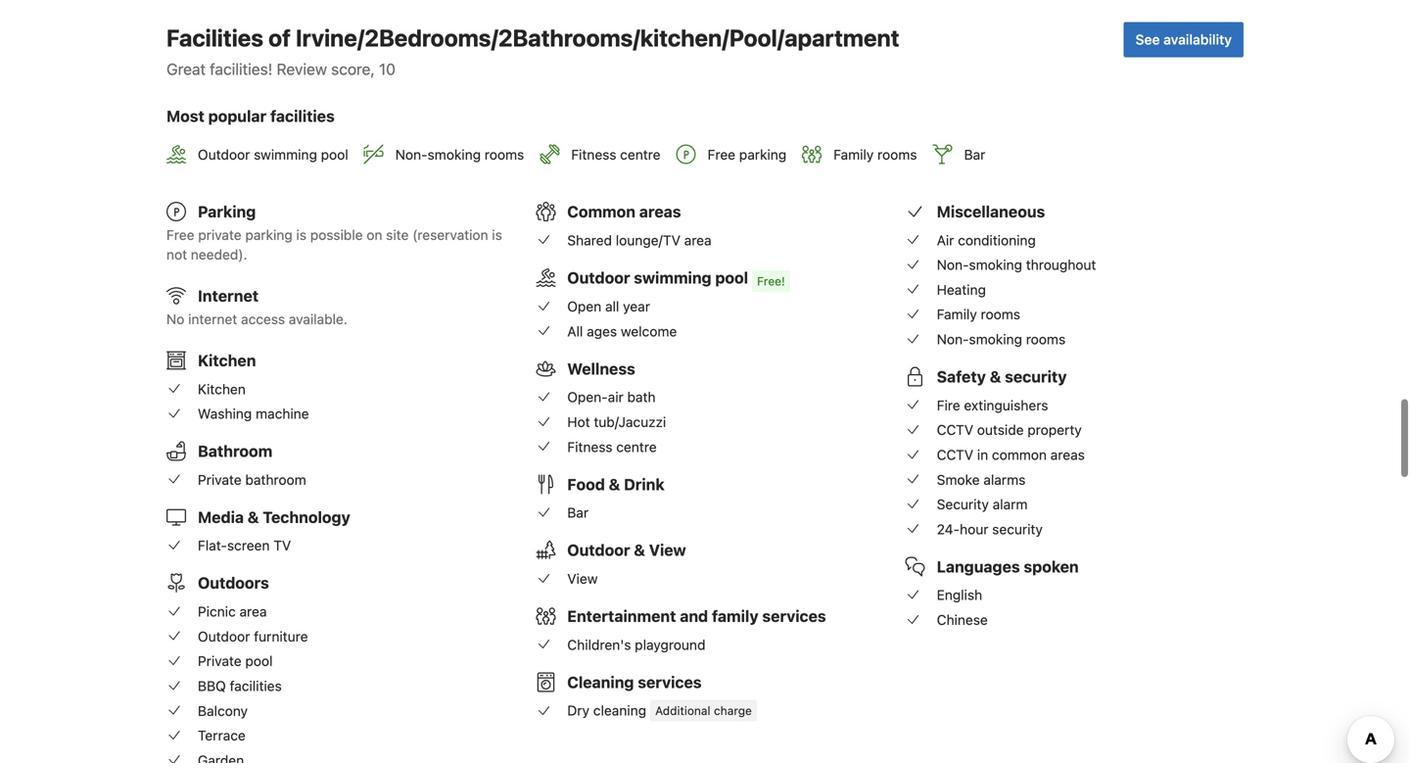 Task type: vqa. For each thing, say whether or not it's contained in the screenshot.
leftmost included
no



Task type: describe. For each thing, give the bounding box(es) containing it.
availability
[[1164, 31, 1232, 48]]

security for safety & security
[[1005, 367, 1067, 386]]

miscellaneous
[[937, 202, 1045, 221]]

air
[[608, 389, 624, 405]]

internet
[[188, 311, 237, 327]]

bath
[[627, 389, 656, 405]]

see availability
[[1136, 31, 1232, 48]]

1 vertical spatial area
[[240, 603, 267, 620]]

washing machine
[[198, 406, 309, 422]]

smoking for air conditioning
[[969, 257, 1023, 273]]

children's
[[567, 636, 631, 653]]

1 vertical spatial swimming
[[634, 268, 712, 287]]

media & technology
[[198, 508, 350, 526]]

smoke alarms
[[937, 471, 1026, 488]]

2 kitchen from the top
[[198, 381, 246, 397]]

machine
[[256, 406, 309, 422]]

review
[[277, 60, 327, 79]]

wellness
[[567, 359, 635, 378]]

extinguishers
[[964, 397, 1049, 413]]

fitness centre for hot tub/jacuzzi
[[567, 439, 657, 455]]

common areas
[[567, 202, 681, 221]]

smoking for outdoor swimming pool
[[428, 146, 481, 163]]

cctv for cctv outside property
[[937, 422, 974, 438]]

0 horizontal spatial outdoor swimming pool
[[198, 146, 348, 163]]

security for 24-hour security
[[993, 521, 1043, 537]]

all
[[567, 323, 583, 339]]

access
[[241, 311, 285, 327]]

most
[[167, 107, 205, 126]]

food
[[567, 475, 605, 494]]

outdoor down food
[[567, 541, 630, 559]]

no
[[167, 311, 185, 327]]

safety
[[937, 367, 986, 386]]

10
[[379, 60, 396, 79]]

cctv in common areas
[[937, 447, 1085, 463]]

facilities!
[[210, 60, 273, 79]]

air conditioning
[[937, 232, 1036, 248]]

alarms
[[984, 471, 1026, 488]]

0 vertical spatial pool
[[321, 146, 348, 163]]

& for safety
[[990, 367, 1001, 386]]

outdoor furniture
[[198, 628, 308, 644]]

charge
[[714, 704, 752, 717]]

outdoors
[[198, 574, 269, 592]]

0 horizontal spatial areas
[[639, 202, 681, 221]]

shared
[[567, 232, 612, 248]]

1 horizontal spatial non-smoking rooms
[[937, 331, 1066, 347]]

& for media
[[248, 508, 259, 526]]

internet
[[198, 286, 259, 305]]

1 vertical spatial pool
[[715, 268, 748, 287]]

picnic
[[198, 603, 236, 620]]

alarm
[[993, 496, 1028, 512]]

private for private pool
[[198, 653, 242, 669]]

free parking
[[708, 146, 787, 163]]

dry
[[567, 702, 590, 719]]

safety & security
[[937, 367, 1067, 386]]

heating
[[937, 282, 986, 298]]

playground
[[635, 636, 706, 653]]

additional
[[655, 704, 711, 717]]

picnic area
[[198, 603, 267, 620]]

tv
[[274, 537, 291, 554]]

open-air bath
[[567, 389, 656, 405]]

hot
[[567, 414, 590, 430]]

bbq facilities
[[198, 678, 282, 694]]

available.
[[289, 311, 348, 327]]

english
[[937, 587, 983, 603]]

open-
[[567, 389, 608, 405]]

common
[[567, 202, 636, 221]]

fire
[[937, 397, 961, 413]]

spoken
[[1024, 557, 1079, 576]]

all
[[605, 298, 619, 315]]

air
[[937, 232, 954, 248]]

2 vertical spatial smoking
[[969, 331, 1023, 347]]

& for food
[[609, 475, 620, 494]]

1 horizontal spatial outdoor swimming pool
[[567, 268, 748, 287]]

& for outdoor
[[634, 541, 645, 559]]

outside
[[977, 422, 1024, 438]]

private for private bathroom
[[198, 472, 242, 488]]

1 is from the left
[[296, 227, 307, 243]]

1 horizontal spatial areas
[[1051, 447, 1085, 463]]

bbq
[[198, 678, 226, 694]]

tub/jacuzzi
[[594, 414, 666, 430]]

not
[[167, 246, 187, 262]]

fitness for non-smoking rooms
[[571, 146, 617, 163]]

cleaning services
[[567, 673, 702, 691]]

family
[[712, 607, 759, 625]]

facilities of irvine/2bedrooms/2bathrooms/kitchen/pool/apartment great facilities! review score, 10
[[167, 24, 900, 79]]

(reservation
[[413, 227, 488, 243]]

hot tub/jacuzzi
[[567, 414, 666, 430]]

common
[[992, 447, 1047, 463]]

free private parking is possible on site (reservation is not needed).
[[167, 227, 502, 262]]

open all year
[[567, 298, 650, 315]]

entertainment
[[567, 607, 676, 625]]

cleaning
[[593, 702, 647, 719]]

parking inside free private parking is possible on site (reservation is not needed).
[[245, 227, 293, 243]]

most popular facilities
[[167, 107, 335, 126]]

screen
[[227, 537, 270, 554]]



Task type: locate. For each thing, give the bounding box(es) containing it.
chinese
[[937, 612, 988, 628]]

1 vertical spatial bar
[[567, 505, 589, 521]]

1 vertical spatial view
[[567, 571, 598, 587]]

popular
[[208, 107, 267, 126]]

1 vertical spatial cctv
[[937, 447, 974, 463]]

pool
[[321, 146, 348, 163], [715, 268, 748, 287], [245, 653, 273, 669]]

kitchen up washing
[[198, 381, 246, 397]]

facilities
[[167, 24, 263, 52]]

0 horizontal spatial is
[[296, 227, 307, 243]]

facilities
[[270, 107, 335, 126], [230, 678, 282, 694]]

1 vertical spatial kitchen
[[198, 381, 246, 397]]

outdoor swimming pool down most popular facilities
[[198, 146, 348, 163]]

1 vertical spatial outdoor swimming pool
[[567, 268, 748, 287]]

0 vertical spatial cctv
[[937, 422, 974, 438]]

non- up site
[[395, 146, 428, 163]]

see availability button
[[1124, 22, 1244, 57]]

0 horizontal spatial family
[[834, 146, 874, 163]]

2 horizontal spatial pool
[[715, 268, 748, 287]]

0 vertical spatial view
[[649, 541, 686, 559]]

fitness up common in the top of the page
[[571, 146, 617, 163]]

property
[[1028, 422, 1082, 438]]

services right family
[[762, 607, 826, 625]]

0 vertical spatial security
[[1005, 367, 1067, 386]]

0 vertical spatial facilities
[[270, 107, 335, 126]]

security alarm
[[937, 496, 1028, 512]]

0 vertical spatial area
[[684, 232, 712, 248]]

1 vertical spatial non-smoking rooms
[[937, 331, 1066, 347]]

0 horizontal spatial non-smoking rooms
[[395, 146, 524, 163]]

0 horizontal spatial bar
[[567, 505, 589, 521]]

family
[[834, 146, 874, 163], [937, 306, 977, 322]]

furniture
[[254, 628, 308, 644]]

0 vertical spatial non-smoking rooms
[[395, 146, 524, 163]]

facilities down private pool
[[230, 678, 282, 694]]

1 vertical spatial fitness
[[567, 439, 613, 455]]

parking
[[739, 146, 787, 163], [245, 227, 293, 243]]

terrace
[[198, 727, 246, 744]]

0 horizontal spatial view
[[567, 571, 598, 587]]

needed).
[[191, 246, 247, 262]]

parking
[[198, 202, 256, 221]]

view
[[649, 541, 686, 559], [567, 571, 598, 587]]

0 vertical spatial smoking
[[428, 146, 481, 163]]

bar
[[964, 146, 986, 163], [567, 505, 589, 521]]

security up extinguishers
[[1005, 367, 1067, 386]]

1 vertical spatial parking
[[245, 227, 293, 243]]

0 horizontal spatial swimming
[[254, 146, 317, 163]]

free!
[[757, 274, 785, 288]]

0 vertical spatial family
[[834, 146, 874, 163]]

pool down the 'outdoor furniture'
[[245, 653, 273, 669]]

fitness
[[571, 146, 617, 163], [567, 439, 613, 455]]

0 vertical spatial kitchen
[[198, 351, 256, 370]]

great
[[167, 60, 206, 79]]

smoking up (reservation
[[428, 146, 481, 163]]

2 is from the left
[[492, 227, 502, 243]]

1 horizontal spatial family
[[937, 306, 977, 322]]

centre up the common areas
[[620, 146, 661, 163]]

non-smoking throughout
[[937, 257, 1097, 273]]

1 vertical spatial areas
[[1051, 447, 1085, 463]]

centre for hot tub/jacuzzi
[[616, 439, 657, 455]]

all ages welcome
[[567, 323, 677, 339]]

centre for non-smoking rooms
[[620, 146, 661, 163]]

1 private from the top
[[198, 472, 242, 488]]

outdoor down popular
[[198, 146, 250, 163]]

kitchen down internet
[[198, 351, 256, 370]]

ages
[[587, 323, 617, 339]]

site
[[386, 227, 409, 243]]

1 horizontal spatial view
[[649, 541, 686, 559]]

1 horizontal spatial services
[[762, 607, 826, 625]]

free for free parking
[[708, 146, 736, 163]]

2 private from the top
[[198, 653, 242, 669]]

1 horizontal spatial bar
[[964, 146, 986, 163]]

0 vertical spatial parking
[[739, 146, 787, 163]]

2 cctv from the top
[[937, 447, 974, 463]]

0 horizontal spatial parking
[[245, 227, 293, 243]]

private down bathroom
[[198, 472, 242, 488]]

0 horizontal spatial area
[[240, 603, 267, 620]]

0 vertical spatial family rooms
[[834, 146, 917, 163]]

0 vertical spatial centre
[[620, 146, 661, 163]]

1 vertical spatial family rooms
[[937, 306, 1021, 322]]

0 vertical spatial services
[[762, 607, 826, 625]]

non-smoking rooms up (reservation
[[395, 146, 524, 163]]

fire extinguishers
[[937, 397, 1049, 413]]

1 horizontal spatial area
[[684, 232, 712, 248]]

1 vertical spatial family
[[937, 306, 977, 322]]

0 horizontal spatial pool
[[245, 653, 273, 669]]

bathroom
[[198, 442, 273, 460]]

facilities down review
[[270, 107, 335, 126]]

non- for air conditioning
[[937, 257, 969, 273]]

bar down food
[[567, 505, 589, 521]]

1 horizontal spatial is
[[492, 227, 502, 243]]

swimming down most popular facilities
[[254, 146, 317, 163]]

welcome
[[621, 323, 677, 339]]

1 horizontal spatial free
[[708, 146, 736, 163]]

is left "possible" at the left of the page
[[296, 227, 307, 243]]

24-
[[937, 521, 960, 537]]

washing
[[198, 406, 252, 422]]

0 vertical spatial swimming
[[254, 146, 317, 163]]

&
[[990, 367, 1001, 386], [609, 475, 620, 494], [248, 508, 259, 526], [634, 541, 645, 559]]

0 vertical spatial non-
[[395, 146, 428, 163]]

cctv up smoke
[[937, 447, 974, 463]]

private
[[198, 472, 242, 488], [198, 653, 242, 669]]

1 vertical spatial private
[[198, 653, 242, 669]]

is right (reservation
[[492, 227, 502, 243]]

languages spoken
[[937, 557, 1079, 576]]

non- for outdoor swimming pool
[[395, 146, 428, 163]]

swimming
[[254, 146, 317, 163], [634, 268, 712, 287]]

balcony
[[198, 703, 248, 719]]

bathroom
[[245, 472, 306, 488]]

1 cctv from the top
[[937, 422, 974, 438]]

1 horizontal spatial parking
[[739, 146, 787, 163]]

1 vertical spatial services
[[638, 673, 702, 691]]

2 vertical spatial pool
[[245, 653, 273, 669]]

children's playground
[[567, 636, 706, 653]]

irvine/2bedrooms/2bathrooms/kitchen/pool/apartment
[[296, 24, 900, 52]]

cctv for cctv in common areas
[[937, 447, 974, 463]]

non- down air
[[937, 257, 969, 273]]

2 vertical spatial non-
[[937, 331, 969, 347]]

free
[[708, 146, 736, 163], [167, 227, 194, 243]]

1 vertical spatial fitness centre
[[567, 439, 657, 455]]

and
[[680, 607, 708, 625]]

security
[[937, 496, 989, 512]]

0 horizontal spatial family rooms
[[834, 146, 917, 163]]

of
[[268, 24, 291, 52]]

security down alarm
[[993, 521, 1043, 537]]

smoke
[[937, 471, 980, 488]]

0 vertical spatial private
[[198, 472, 242, 488]]

1 horizontal spatial pool
[[321, 146, 348, 163]]

24-hour security
[[937, 521, 1043, 537]]

pool left free!
[[715, 268, 748, 287]]

0 horizontal spatial free
[[167, 227, 194, 243]]

non-smoking rooms
[[395, 146, 524, 163], [937, 331, 1066, 347]]

area up the 'outdoor furniture'
[[240, 603, 267, 620]]

smoking up safety & security at the right of the page
[[969, 331, 1023, 347]]

fitness centre
[[571, 146, 661, 163], [567, 439, 657, 455]]

hour
[[960, 521, 989, 537]]

pool up "possible" at the left of the page
[[321, 146, 348, 163]]

1 kitchen from the top
[[198, 351, 256, 370]]

area right "lounge/tv"
[[684, 232, 712, 248]]

score,
[[331, 60, 375, 79]]

fitness for hot tub/jacuzzi
[[567, 439, 613, 455]]

0 vertical spatial fitness centre
[[571, 146, 661, 163]]

area
[[684, 232, 712, 248], [240, 603, 267, 620]]

0 vertical spatial free
[[708, 146, 736, 163]]

conditioning
[[958, 232, 1036, 248]]

possible
[[310, 227, 363, 243]]

0 vertical spatial fitness
[[571, 146, 617, 163]]

languages
[[937, 557, 1020, 576]]

& right food
[[609, 475, 620, 494]]

fitness centre up the common areas
[[571, 146, 661, 163]]

non-smoking rooms up safety & security at the right of the page
[[937, 331, 1066, 347]]

drink
[[624, 475, 665, 494]]

1 vertical spatial free
[[167, 227, 194, 243]]

1 horizontal spatial family rooms
[[937, 306, 1021, 322]]

& up fire extinguishers
[[990, 367, 1001, 386]]

on
[[367, 227, 382, 243]]

non- up 'safety'
[[937, 331, 969, 347]]

areas up "lounge/tv"
[[639, 202, 681, 221]]

centre
[[620, 146, 661, 163], [616, 439, 657, 455]]

1 horizontal spatial swimming
[[634, 268, 712, 287]]

1 vertical spatial smoking
[[969, 257, 1023, 273]]

bar up miscellaneous
[[964, 146, 986, 163]]

outdoor swimming pool
[[198, 146, 348, 163], [567, 268, 748, 287]]

open
[[567, 298, 602, 315]]

in
[[977, 447, 989, 463]]

flat-
[[198, 537, 227, 554]]

cleaning
[[567, 673, 634, 691]]

outdoor down 'picnic'
[[198, 628, 250, 644]]

swimming down "lounge/tv"
[[634, 268, 712, 287]]

dry cleaning additional charge
[[567, 702, 752, 719]]

media
[[198, 508, 244, 526]]

entertainment and family services
[[567, 607, 826, 625]]

fitness centre for non-smoking rooms
[[571, 146, 661, 163]]

& up screen at bottom left
[[248, 508, 259, 526]]

& down drink
[[634, 541, 645, 559]]

outdoor up open all year in the left top of the page
[[567, 268, 630, 287]]

1 vertical spatial non-
[[937, 257, 969, 273]]

1 vertical spatial centre
[[616, 439, 657, 455]]

private bathroom
[[198, 472, 306, 488]]

cctv down 'fire'
[[937, 422, 974, 438]]

no internet access available.
[[167, 311, 348, 327]]

view down outdoor & view
[[567, 571, 598, 587]]

free for free private parking is possible on site (reservation is not needed).
[[167, 227, 194, 243]]

private up bbq
[[198, 653, 242, 669]]

services up the dry cleaning additional charge
[[638, 673, 702, 691]]

0 vertical spatial areas
[[639, 202, 681, 221]]

outdoor swimming pool up "year"
[[567, 268, 748, 287]]

smoking down conditioning at right
[[969, 257, 1023, 273]]

1 vertical spatial facilities
[[230, 678, 282, 694]]

outdoor & view
[[567, 541, 686, 559]]

0 vertical spatial bar
[[964, 146, 986, 163]]

areas
[[639, 202, 681, 221], [1051, 447, 1085, 463]]

0 vertical spatial outdoor swimming pool
[[198, 146, 348, 163]]

fitness down hot
[[567, 439, 613, 455]]

0 horizontal spatial services
[[638, 673, 702, 691]]

see
[[1136, 31, 1160, 48]]

areas down property
[[1051, 447, 1085, 463]]

centre down tub/jacuzzi
[[616, 439, 657, 455]]

free inside free private parking is possible on site (reservation is not needed).
[[167, 227, 194, 243]]

food & drink
[[567, 475, 665, 494]]

private pool
[[198, 653, 273, 669]]

1 vertical spatial security
[[993, 521, 1043, 537]]

fitness centre down the hot tub/jacuzzi at bottom
[[567, 439, 657, 455]]

view down drink
[[649, 541, 686, 559]]



